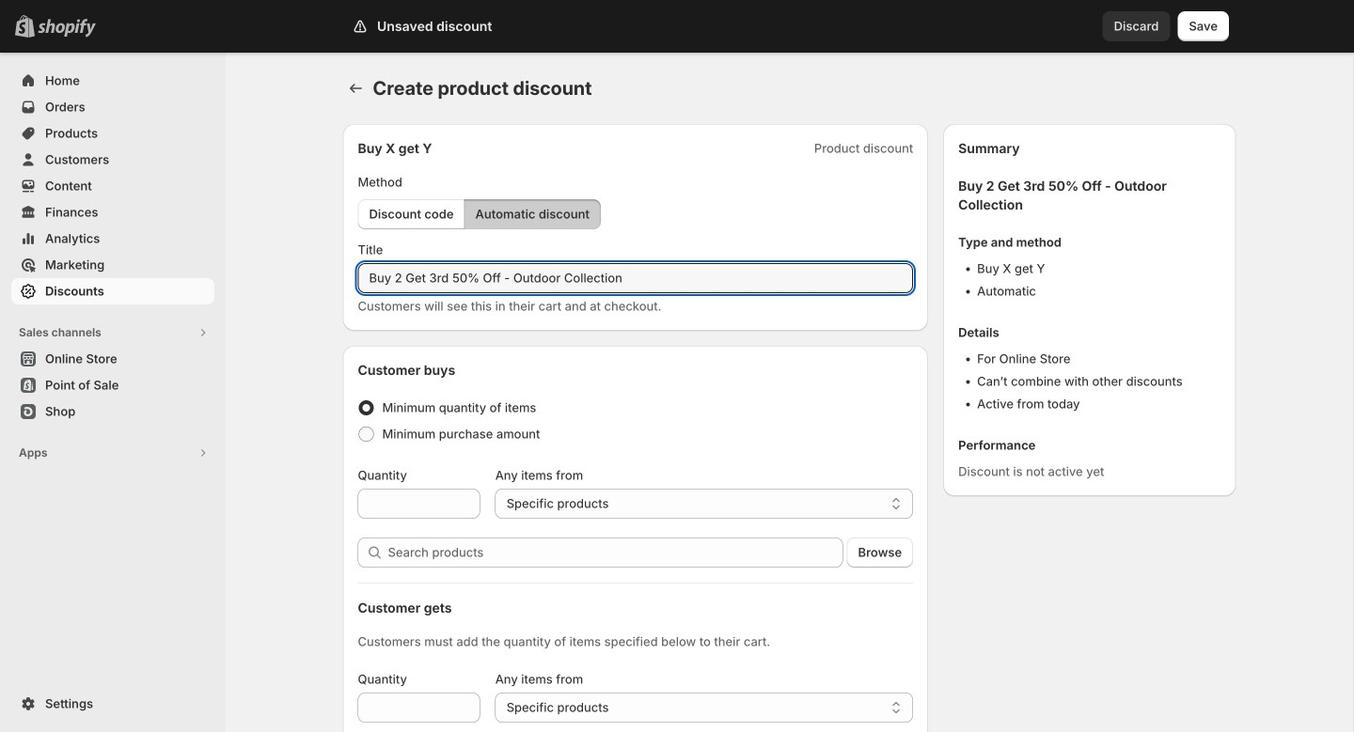 Task type: describe. For each thing, give the bounding box(es) containing it.
Search products text field
[[388, 538, 843, 568]]



Task type: locate. For each thing, give the bounding box(es) containing it.
None text field
[[358, 263, 914, 294], [358, 489, 480, 519], [358, 693, 480, 724], [358, 263, 914, 294], [358, 489, 480, 519], [358, 693, 480, 724]]

shopify image
[[38, 19, 96, 37]]



Task type: vqa. For each thing, say whether or not it's contained in the screenshot.
the topmost the 0.00 text field
no



